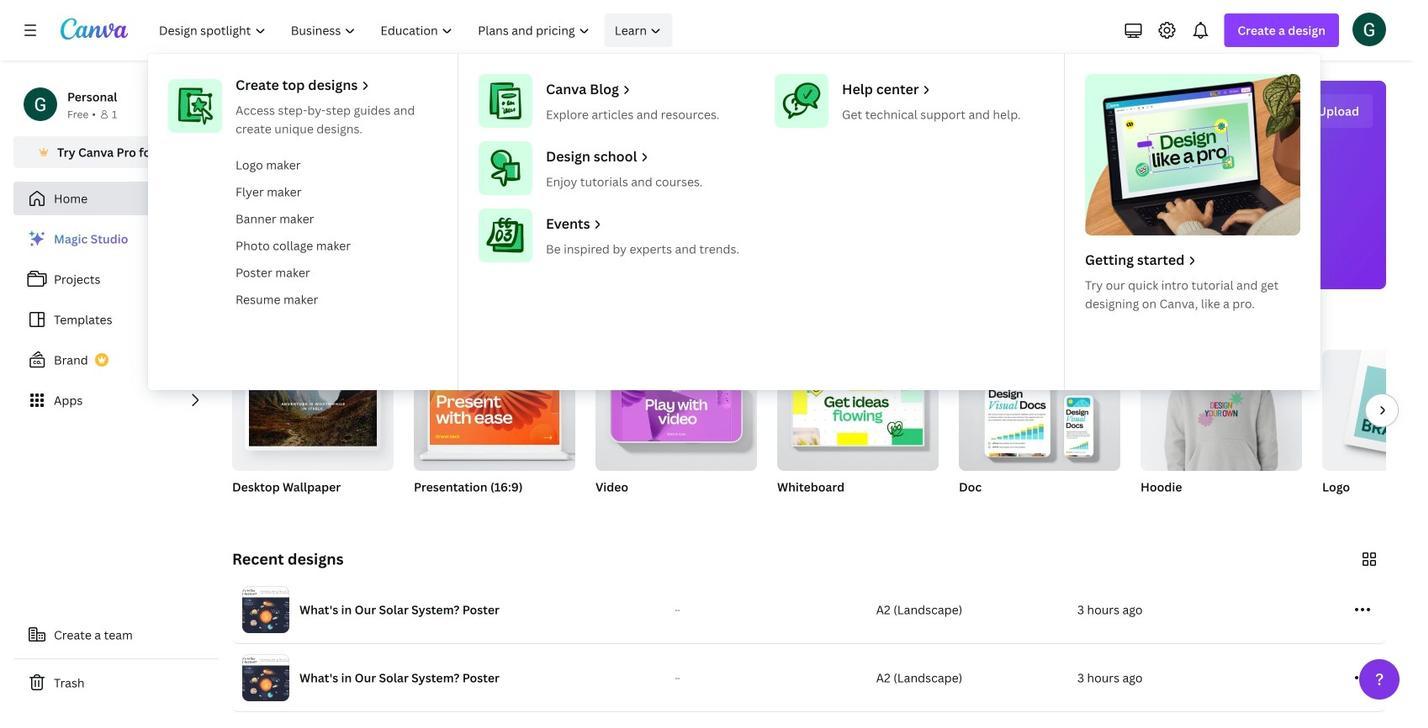Task type: describe. For each thing, give the bounding box(es) containing it.
greg robinson image
[[1353, 12, 1387, 46]]



Task type: vqa. For each thing, say whether or not it's contained in the screenshot.
your
no



Task type: locate. For each thing, give the bounding box(es) containing it.
menu
[[148, 54, 1321, 391]]

top level navigation element
[[148, 13, 1321, 391]]

list
[[13, 222, 219, 417]]

None search field
[[557, 157, 1062, 190]]

group
[[232, 350, 394, 517], [232, 350, 394, 471], [414, 350, 576, 517], [414, 350, 576, 471], [596, 350, 757, 517], [596, 350, 757, 471], [778, 350, 939, 517], [778, 350, 939, 471], [959, 350, 1121, 517], [959, 350, 1121, 471], [1141, 350, 1303, 517], [1323, 350, 1414, 517]]



